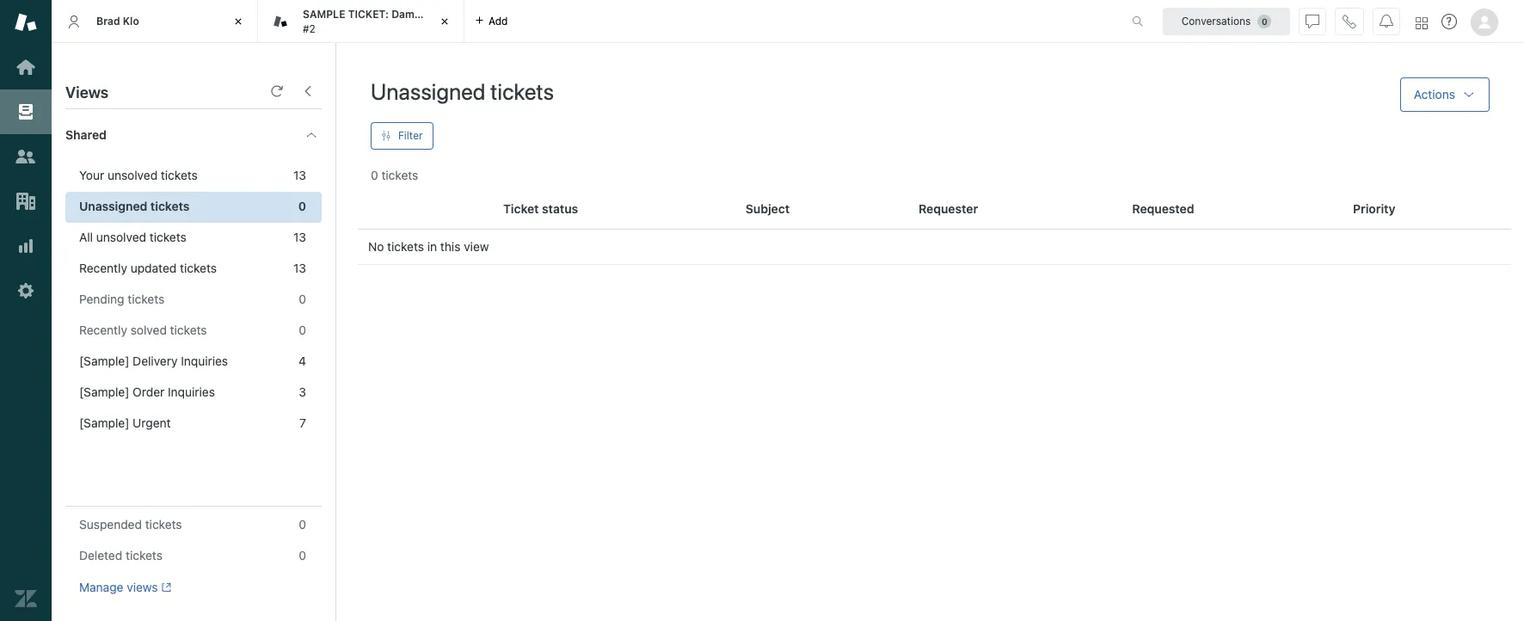 Task type: locate. For each thing, give the bounding box(es) containing it.
unassigned
[[371, 78, 486, 104], [79, 199, 147, 213]]

0 vertical spatial unsolved
[[108, 168, 158, 182]]

all
[[79, 230, 93, 244]]

views
[[65, 83, 109, 102]]

product
[[443, 8, 482, 21]]

actions button
[[1401, 77, 1490, 112]]

all unsolved tickets
[[79, 230, 186, 244]]

tickets down shared dropdown button
[[161, 168, 198, 182]]

3 13 from the top
[[293, 261, 306, 275]]

priority
[[1354, 201, 1396, 216]]

1 horizontal spatial unassigned
[[371, 78, 486, 104]]

1 13 from the top
[[293, 168, 306, 182]]

0 tickets
[[371, 168, 419, 182]]

unsolved right the 'your'
[[108, 168, 158, 182]]

unassigned tickets
[[371, 78, 554, 104], [79, 199, 190, 213]]

3 [sample] from the top
[[79, 416, 129, 430]]

0 vertical spatial recently
[[79, 261, 127, 275]]

3
[[299, 385, 306, 399]]

13 for your unsolved tickets
[[293, 168, 306, 182]]

add
[[489, 14, 508, 27]]

unassigned tickets up the filter in the left top of the page
[[371, 78, 554, 104]]

unassigned tickets up all unsolved tickets
[[79, 199, 190, 213]]

tickets right "solved"
[[170, 323, 207, 337]]

unsolved right all
[[96, 230, 146, 244]]

inquiries for [sample] delivery inquiries
[[181, 354, 228, 368]]

1 vertical spatial recently
[[79, 323, 127, 337]]

[sample] for [sample] delivery inquiries
[[79, 354, 129, 368]]

tickets down add
[[491, 78, 554, 104]]

get help image
[[1442, 14, 1458, 29]]

requested
[[1133, 201, 1195, 216]]

0 for recently solved tickets
[[299, 323, 306, 337]]

1 vertical spatial 13
[[293, 230, 306, 244]]

unsolved
[[108, 168, 158, 182], [96, 230, 146, 244]]

[sample] urgent
[[79, 416, 171, 430]]

0 horizontal spatial unassigned
[[79, 199, 147, 213]]

2 vertical spatial 13
[[293, 261, 306, 275]]

recently for recently solved tickets
[[79, 323, 127, 337]]

views
[[127, 580, 158, 595]]

inquiries
[[181, 354, 228, 368], [168, 385, 215, 399]]

add button
[[465, 0, 518, 42]]

2 recently from the top
[[79, 323, 127, 337]]

tickets up the deleted tickets
[[145, 517, 182, 532]]

unassigned up all unsolved tickets
[[79, 199, 147, 213]]

pending tickets
[[79, 292, 165, 306]]

suspended tickets
[[79, 517, 182, 532]]

inquiries right delivery
[[181, 354, 228, 368]]

[sample] down recently solved tickets
[[79, 354, 129, 368]]

close image
[[436, 13, 454, 30]]

0 vertical spatial [sample]
[[79, 354, 129, 368]]

brad
[[96, 14, 120, 27]]

1 vertical spatial unsolved
[[96, 230, 146, 244]]

damaged
[[392, 8, 440, 21]]

recently down the pending
[[79, 323, 127, 337]]

#2
[[303, 22, 316, 35]]

tickets right updated
[[180, 261, 217, 275]]

13
[[293, 168, 306, 182], [293, 230, 306, 244], [293, 261, 306, 275]]

brad klo tab
[[52, 0, 258, 43]]

2 vertical spatial [sample]
[[79, 416, 129, 430]]

1 vertical spatial [sample]
[[79, 385, 129, 399]]

tickets down recently updated tickets
[[128, 292, 165, 306]]

inquiries for [sample] order inquiries
[[168, 385, 215, 399]]

[sample] up [sample] urgent
[[79, 385, 129, 399]]

1 recently from the top
[[79, 261, 127, 275]]

inquiries right order at left bottom
[[168, 385, 215, 399]]

zendesk support image
[[15, 11, 37, 34]]

in
[[428, 239, 437, 254]]

view
[[464, 239, 489, 254]]

0
[[371, 168, 378, 182], [298, 199, 306, 213], [299, 292, 306, 306], [299, 323, 306, 337], [299, 517, 306, 532], [299, 548, 306, 563]]

ticket
[[503, 201, 539, 216]]

13 for recently updated tickets
[[293, 261, 306, 275]]

[sample] for [sample] order inquiries
[[79, 385, 129, 399]]

1 horizontal spatial unassigned tickets
[[371, 78, 554, 104]]

0 horizontal spatial unassigned tickets
[[79, 199, 190, 213]]

tickets
[[491, 78, 554, 104], [161, 168, 198, 182], [382, 168, 419, 182], [151, 199, 190, 213], [150, 230, 186, 244], [387, 239, 424, 254], [180, 261, 217, 275], [128, 292, 165, 306], [170, 323, 207, 337], [145, 517, 182, 532], [126, 548, 163, 563]]

tickets left in
[[387, 239, 424, 254]]

2 [sample] from the top
[[79, 385, 129, 399]]

1 [sample] from the top
[[79, 354, 129, 368]]

admin image
[[15, 280, 37, 302]]

13 for all unsolved tickets
[[293, 230, 306, 244]]

close image
[[230, 13, 247, 30]]

[sample]
[[79, 354, 129, 368], [79, 385, 129, 399], [79, 416, 129, 430]]

tickets down your unsolved tickets
[[151, 199, 190, 213]]

requester
[[919, 201, 979, 216]]

notifications image
[[1380, 14, 1394, 28]]

[sample] left urgent
[[79, 416, 129, 430]]

recently up the pending
[[79, 261, 127, 275]]

0 for pending tickets
[[299, 292, 306, 306]]

2 13 from the top
[[293, 230, 306, 244]]

0 vertical spatial 13
[[293, 168, 306, 182]]

ticket status
[[503, 201, 579, 216]]

1 vertical spatial inquiries
[[168, 385, 215, 399]]

0 vertical spatial inquiries
[[181, 354, 228, 368]]

tab
[[258, 0, 482, 43]]

tickets up views
[[126, 548, 163, 563]]

recently
[[79, 261, 127, 275], [79, 323, 127, 337]]

manage views
[[79, 580, 158, 595]]

this
[[441, 239, 461, 254]]

unassigned up the filter in the left top of the page
[[371, 78, 486, 104]]



Task type: describe. For each thing, give the bounding box(es) containing it.
tickets up updated
[[150, 230, 186, 244]]

shared heading
[[52, 109, 336, 161]]

collapse views pane image
[[301, 84, 315, 98]]

shared button
[[52, 109, 287, 161]]

recently for recently updated tickets
[[79, 261, 127, 275]]

organizations image
[[15, 190, 37, 213]]

0 vertical spatial unassigned
[[371, 78, 486, 104]]

[sample] delivery inquiries
[[79, 354, 228, 368]]

1 vertical spatial unassigned tickets
[[79, 199, 190, 213]]

suspended
[[79, 517, 142, 532]]

no tickets in this view
[[368, 239, 489, 254]]

recently solved tickets
[[79, 323, 207, 337]]

7
[[300, 416, 306, 430]]

actions
[[1415, 87, 1456, 102]]

shared
[[65, 127, 107, 142]]

reporting image
[[15, 235, 37, 257]]

1 vertical spatial unassigned
[[79, 199, 147, 213]]

recently updated tickets
[[79, 261, 217, 275]]

manage views link
[[79, 580, 171, 596]]

filter
[[398, 129, 423, 142]]

views image
[[15, 101, 37, 123]]

zendesk image
[[15, 588, 37, 610]]

order
[[133, 385, 165, 399]]

your unsolved tickets
[[79, 168, 198, 182]]

no
[[368, 239, 384, 254]]

updated
[[131, 261, 177, 275]]

klo
[[123, 14, 139, 27]]

deleted tickets
[[79, 548, 163, 563]]

conversations
[[1182, 14, 1252, 27]]

[sample] for [sample] urgent
[[79, 416, 129, 430]]

sample ticket: damaged product #2
[[303, 8, 482, 35]]

manage
[[79, 580, 123, 595]]

deleted
[[79, 548, 122, 563]]

tickets down filter button
[[382, 168, 419, 182]]

(opens in a new tab) image
[[158, 583, 171, 593]]

[sample] order inquiries
[[79, 385, 215, 399]]

0 vertical spatial unassigned tickets
[[371, 78, 554, 104]]

0 for deleted tickets
[[299, 548, 306, 563]]

zendesk products image
[[1416, 17, 1429, 29]]

solved
[[131, 323, 167, 337]]

brad klo
[[96, 14, 139, 27]]

main element
[[0, 0, 52, 621]]

delivery
[[133, 354, 178, 368]]

get started image
[[15, 56, 37, 78]]

filter button
[[371, 122, 433, 150]]

customers image
[[15, 145, 37, 168]]

your
[[79, 168, 104, 182]]

0 for suspended tickets
[[299, 517, 306, 532]]

4
[[299, 354, 306, 368]]

status
[[542, 201, 579, 216]]

button displays agent's chat status as invisible. image
[[1306, 14, 1320, 28]]

pending
[[79, 292, 124, 306]]

tab containing sample ticket: damaged product
[[258, 0, 482, 43]]

unsolved for all
[[96, 230, 146, 244]]

ticket:
[[348, 8, 389, 21]]

sample
[[303, 8, 345, 21]]

unsolved for your
[[108, 168, 158, 182]]

refresh views pane image
[[270, 84, 284, 98]]

subject
[[746, 201, 790, 216]]

tabs tab list
[[52, 0, 1114, 43]]

urgent
[[133, 416, 171, 430]]

0 for unassigned tickets
[[298, 199, 306, 213]]

conversations button
[[1163, 7, 1291, 35]]



Task type: vqa. For each thing, say whether or not it's contained in the screenshot.
Shared heading
yes



